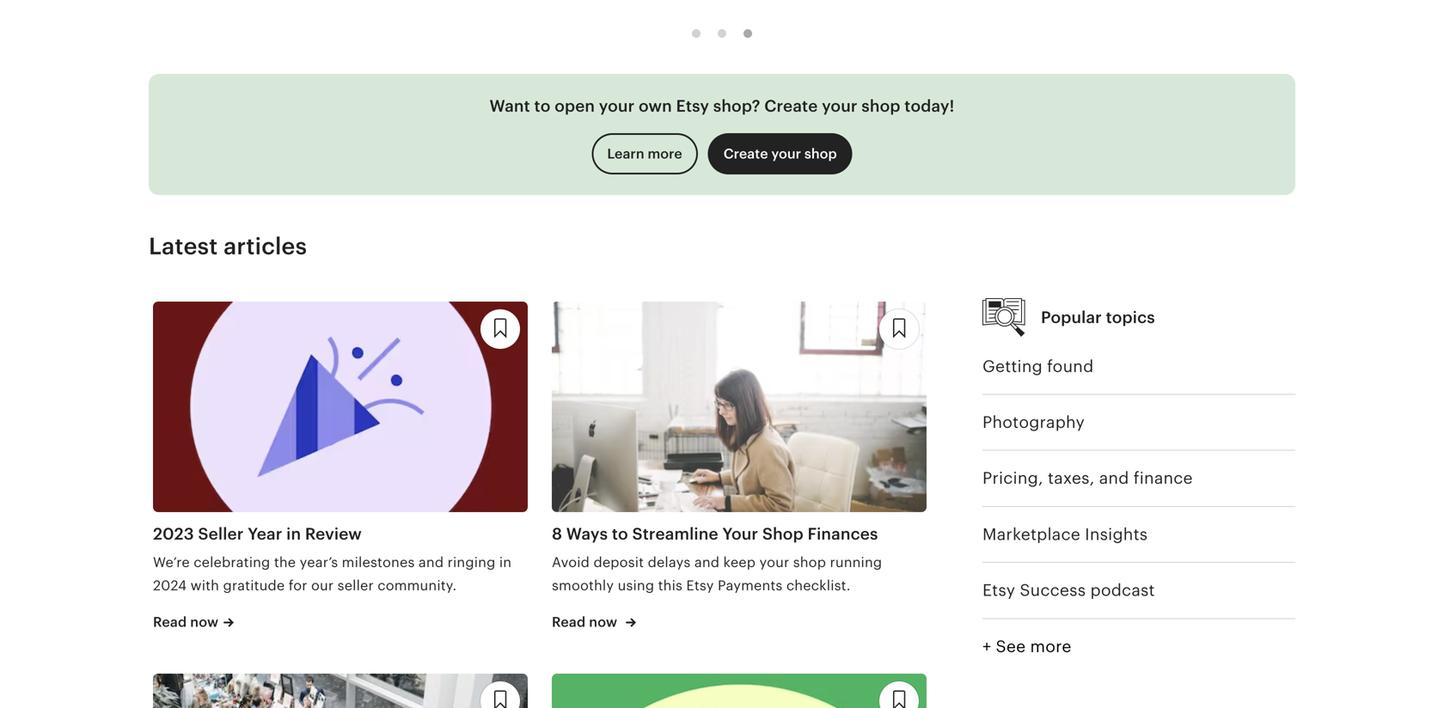 Task type: vqa. For each thing, say whether or not it's contained in the screenshot.
Favorites
no



Task type: locate. For each thing, give the bounding box(es) containing it.
1 vertical spatial shop
[[805, 146, 837, 161]]

8 ways to streamline your shop finances
[[552, 525, 878, 544]]

we're celebrating the year's milestones and ringing in 2024 with gratitude for our seller community.
[[153, 555, 512, 594]]

your up create your shop
[[822, 97, 858, 115]]

podcast
[[1091, 581, 1155, 600]]

1 horizontal spatial in
[[499, 555, 512, 570]]

etsy right this
[[687, 578, 714, 594]]

our
[[311, 578, 334, 594]]

read now down 2024
[[153, 615, 219, 630]]

read now
[[153, 615, 219, 630], [552, 615, 618, 630]]

etsy
[[676, 97, 709, 115], [687, 578, 714, 594], [983, 581, 1016, 600]]

and inside 'link'
[[1100, 469, 1129, 488]]

2024
[[153, 578, 187, 594]]

gratitude
[[223, 578, 285, 594]]

with
[[191, 578, 219, 594]]

learn
[[607, 146, 645, 161]]

now for seller
[[190, 615, 219, 630]]

want to open your own etsy shop? create your shop today!
[[490, 97, 955, 115]]

smoothly
[[552, 578, 614, 594]]

and inside we're celebrating the year's milestones and ringing in 2024 with gratitude for our seller community.
[[419, 555, 444, 570]]

success
[[1020, 581, 1086, 600]]

read down 2024
[[153, 615, 187, 630]]

read now link
[[153, 613, 234, 648], [552, 613, 633, 648]]

popular topics
[[1041, 308, 1156, 327]]

0 horizontal spatial read now link
[[153, 613, 234, 648]]

and down 8 ways to streamline your shop finances
[[695, 555, 720, 570]]

1 read now from the left
[[153, 615, 219, 630]]

pricing, taxes, and finance
[[983, 469, 1193, 488]]

getting
[[983, 357, 1043, 376]]

ways
[[566, 525, 608, 544]]

0 horizontal spatial now
[[190, 615, 219, 630]]

2023 seller year in review link
[[153, 523, 528, 546]]

review
[[305, 525, 362, 544]]

read down smoothly
[[552, 615, 586, 630]]

create down shop?
[[724, 146, 768, 161]]

2 read now link from the left
[[552, 613, 633, 648]]

1 horizontal spatial more
[[1031, 637, 1072, 656]]

read now link down with
[[153, 613, 234, 648]]

see
[[996, 637, 1026, 656]]

read now link down smoothly
[[552, 613, 633, 648]]

read now for seller
[[153, 615, 219, 630]]

your inside avoid deposit delays and keep your shop running smoothly using this etsy payments checklist.
[[760, 555, 790, 570]]

etsy left success
[[983, 581, 1016, 600]]

0 vertical spatial create
[[765, 97, 818, 115]]

now down smoothly
[[589, 615, 618, 630]]

milestones
[[342, 555, 415, 570]]

shop
[[862, 97, 901, 115], [805, 146, 837, 161], [793, 555, 826, 570]]

more right "learn"
[[648, 146, 682, 161]]

more
[[648, 146, 682, 161], [1031, 637, 1072, 656]]

2 read now from the left
[[552, 615, 618, 630]]

learn more
[[607, 146, 682, 161]]

photography
[[983, 413, 1085, 432]]

2 vertical spatial shop
[[793, 555, 826, 570]]

now
[[190, 615, 219, 630], [589, 615, 618, 630]]

latest articles
[[149, 233, 307, 260]]

create
[[765, 97, 818, 115], [724, 146, 768, 161]]

1 horizontal spatial read
[[552, 615, 586, 630]]

now down with
[[190, 615, 219, 630]]

to
[[534, 97, 551, 115], [612, 525, 628, 544]]

+ see more button
[[983, 619, 1296, 675]]

2 horizontal spatial and
[[1100, 469, 1129, 488]]

read now link for seller
[[153, 613, 234, 648]]

marketplace insights link
[[983, 507, 1296, 562]]

2 read from the left
[[552, 615, 586, 630]]

your down shop
[[760, 555, 790, 570]]

1 horizontal spatial read now link
[[552, 613, 633, 648]]

finance
[[1134, 469, 1193, 488]]

ringing
[[448, 555, 496, 570]]

avoid
[[552, 555, 590, 570]]

in right year
[[286, 525, 301, 544]]

more right see
[[1031, 637, 1072, 656]]

1 vertical spatial in
[[499, 555, 512, 570]]

and inside avoid deposit delays and keep your shop running smoothly using this etsy payments checklist.
[[695, 555, 720, 570]]

to up deposit
[[612, 525, 628, 544]]

latest
[[149, 233, 218, 260]]

pricing,
[[983, 469, 1044, 488]]

shop
[[763, 525, 804, 544]]

1 horizontal spatial and
[[695, 555, 720, 570]]

community.
[[378, 578, 457, 594]]

marketplace
[[983, 525, 1081, 544]]

own
[[639, 97, 672, 115]]

0 vertical spatial more
[[648, 146, 682, 161]]

read now down smoothly
[[552, 615, 618, 630]]

create up create your shop
[[765, 97, 818, 115]]

delays
[[648, 555, 691, 570]]

0 vertical spatial shop
[[862, 97, 901, 115]]

create your shop
[[724, 146, 837, 161]]

1 now from the left
[[190, 615, 219, 630]]

1 horizontal spatial now
[[589, 615, 618, 630]]

1 vertical spatial to
[[612, 525, 628, 544]]

1 horizontal spatial to
[[612, 525, 628, 544]]

0 horizontal spatial to
[[534, 97, 551, 115]]

read for 8
[[552, 615, 586, 630]]

2 now from the left
[[589, 615, 618, 630]]

and right taxes,
[[1100, 469, 1129, 488]]

seller
[[198, 525, 244, 544]]

in
[[286, 525, 301, 544], [499, 555, 512, 570]]

getting found
[[983, 357, 1094, 376]]

etsy success podcast
[[983, 581, 1155, 600]]

1 read from the left
[[153, 615, 187, 630]]

in right ringing
[[499, 555, 512, 570]]

to left open
[[534, 97, 551, 115]]

0 horizontal spatial read now
[[153, 615, 219, 630]]

more inside learn more link
[[648, 146, 682, 161]]

now for ways
[[589, 615, 618, 630]]

0 vertical spatial to
[[534, 97, 551, 115]]

we're
[[153, 555, 190, 570]]

and up community. on the left bottom of page
[[419, 555, 444, 570]]

seller
[[338, 578, 374, 594]]

0 horizontal spatial more
[[648, 146, 682, 161]]

8 ways to streamline your shop finances link
[[552, 523, 927, 546]]

1 horizontal spatial read now
[[552, 615, 618, 630]]

and
[[1100, 469, 1129, 488], [419, 555, 444, 570], [695, 555, 720, 570]]

read
[[153, 615, 187, 630], [552, 615, 586, 630]]

2023
[[153, 525, 194, 544]]

streamline
[[632, 525, 719, 544]]

your
[[599, 97, 635, 115], [822, 97, 858, 115], [772, 146, 801, 161], [760, 555, 790, 570]]

getting found link
[[983, 339, 1296, 394]]

0 horizontal spatial read
[[153, 615, 187, 630]]

+ see more
[[983, 637, 1072, 656]]

0 horizontal spatial in
[[286, 525, 301, 544]]

payments
[[718, 578, 783, 594]]

1 read now link from the left
[[153, 613, 234, 648]]

0 horizontal spatial and
[[419, 555, 444, 570]]

taxes,
[[1048, 469, 1095, 488]]

1 vertical spatial more
[[1031, 637, 1072, 656]]

avoid deposit delays and keep your shop running smoothly using this etsy payments checklist.
[[552, 555, 882, 594]]

year's
[[300, 555, 338, 570]]



Task type: describe. For each thing, give the bounding box(es) containing it.
using
[[618, 578, 655, 594]]

popular
[[1041, 308, 1102, 327]]

shop inside avoid deposit delays and keep your shop running smoothly using this etsy payments checklist.
[[793, 555, 826, 570]]

today!
[[905, 97, 955, 115]]

marketplace insights
[[983, 525, 1148, 544]]

checklist.
[[787, 578, 851, 594]]

learn more link
[[592, 133, 698, 174]]

+
[[983, 637, 992, 656]]

topics
[[1106, 308, 1156, 327]]

shop?
[[713, 97, 761, 115]]

your down want to open your own etsy shop? create your shop today! at the top of the page
[[772, 146, 801, 161]]

want
[[490, 97, 530, 115]]

your left own
[[599, 97, 635, 115]]

finances
[[808, 525, 878, 544]]

read now link for ways
[[552, 613, 633, 648]]

8
[[552, 525, 562, 544]]

to inside "8 ways to streamline your shop finances" link
[[612, 525, 628, 544]]

the
[[274, 555, 296, 570]]

read now for ways
[[552, 615, 618, 630]]

2023 seller year in review
[[153, 525, 362, 544]]

your
[[723, 525, 759, 544]]

2023 seller year in review image
[[153, 302, 528, 513]]

pricing, taxes, and finance link
[[983, 451, 1296, 506]]

photography link
[[983, 395, 1296, 450]]

found
[[1047, 357, 1094, 376]]

running
[[830, 555, 882, 570]]

celebrating
[[194, 555, 270, 570]]

more inside + see more button
[[1031, 637, 1072, 656]]

etsy inside avoid deposit delays and keep your shop running smoothly using this etsy payments checklist.
[[687, 578, 714, 594]]

insights
[[1085, 525, 1148, 544]]

etsy right own
[[676, 97, 709, 115]]

create your shop link
[[708, 133, 853, 174]]

read for 2023
[[153, 615, 187, 630]]

this
[[658, 578, 683, 594]]

open
[[555, 97, 595, 115]]

deposit
[[594, 555, 644, 570]]

1 vertical spatial create
[[724, 146, 768, 161]]

year
[[248, 525, 282, 544]]

articles
[[224, 233, 307, 260]]

for
[[289, 578, 308, 594]]

etsy success podcast link
[[983, 563, 1296, 619]]

0 vertical spatial in
[[286, 525, 301, 544]]

keep
[[724, 555, 756, 570]]

in inside we're celebrating the year's milestones and ringing in 2024 with gratitude for our seller community.
[[499, 555, 512, 570]]



